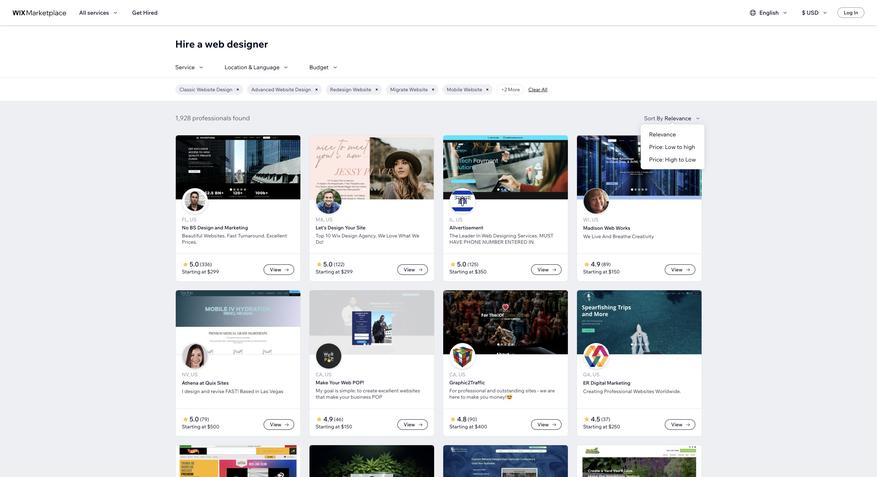 Task type: locate. For each thing, give the bounding box(es) containing it.
design up 'websites.'
[[197, 225, 214, 231]]

4.8 ( 90 )
[[457, 416, 477, 424]]

0 vertical spatial $150
[[609, 269, 620, 275]]

( down and
[[602, 262, 603, 268]]

$500
[[207, 424, 219, 430]]

at for 5.0 ( 336 )
[[202, 269, 206, 275]]

( right "4.8"
[[468, 417, 469, 423]]

make your web pop!
[[316, 380, 364, 386]]

il, us
[[450, 217, 463, 223]]

low up high
[[665, 144, 676, 151]]

view inside madison web works element
[[671, 267, 683, 273]]

4.9 left 46
[[323, 416, 333, 424]]

marketing up fast
[[225, 225, 248, 231]]

starting for 5.0 ( 336 )
[[182, 269, 200, 275]]

) for 4.9 ( 46 )
[[342, 417, 343, 423]]

kyle barr portfolio image
[[443, 446, 568, 478]]

design for no bs design and marketing
[[197, 225, 214, 231]]

2 vertical spatial web
[[341, 380, 352, 386]]

$150 down 46
[[341, 424, 352, 430]]

starting at $500
[[182, 424, 219, 430]]

design down let's design your site
[[342, 233, 358, 239]]

make left you
[[467, 394, 479, 401]]

at down 37
[[603, 424, 607, 430]]

based
[[240, 389, 254, 395]]

more
[[508, 87, 520, 93]]

view for 4.8 ( 90 )
[[538, 422, 549, 428]]

view link inside let's design your site element
[[398, 265, 428, 275]]

sort by relevance
[[644, 115, 692, 122]]

in inside the leader in web designing services. must have phone number entered in.
[[476, 233, 481, 239]]

1 horizontal spatial starting at $150
[[583, 269, 620, 275]]

us inside let's design your site element
[[326, 217, 333, 223]]

mundo systems image
[[577, 136, 702, 199]]

$150 inside 'make your web pop!' element
[[341, 424, 352, 430]]

( down wix
[[334, 262, 335, 268]]

1 horizontal spatial ca, us
[[450, 372, 465, 378]]

my
[[316, 388, 323, 394]]

0 horizontal spatial 4.9
[[323, 416, 333, 424]]

ca, us up make
[[316, 372, 332, 378]]

website right mobile
[[464, 87, 482, 93]]

view link inside graphic2traffic element
[[531, 420, 562, 430]]

view for 4.9 ( 89 )
[[671, 267, 683, 273]]

starting down the 4.9 ( 46 )
[[316, 424, 334, 430]]

make your web pop! image
[[316, 344, 341, 369]]

starting for 4.9 ( 89 )
[[583, 269, 602, 275]]

sites
[[217, 380, 229, 387]]

ca, inside graphic2traffic element
[[450, 372, 458, 378]]

view link
[[264, 265, 294, 275], [398, 265, 428, 275], [531, 265, 562, 275], [665, 265, 695, 275], [264, 420, 294, 430], [398, 420, 428, 430], [531, 420, 562, 430], [665, 420, 695, 430]]

us up graphic2traffic
[[459, 372, 465, 378]]

starting down 4.9 ( 89 )
[[583, 269, 602, 275]]

0 horizontal spatial make
[[326, 394, 338, 401]]

1 make from the left
[[326, 394, 338, 401]]

website for migrate
[[409, 87, 428, 93]]

5.0 up starting at $350
[[457, 261, 467, 269]]

make
[[316, 380, 328, 386]]

at for 4.9 ( 46 )
[[335, 424, 340, 430]]

web up and
[[604, 225, 615, 232]]

starting at $299 inside no bs design and marketing element
[[182, 269, 219, 275]]

( inside 4.8 ( 90 )
[[468, 417, 469, 423]]

0 vertical spatial starting at $150
[[583, 269, 620, 275]]

in right leader
[[476, 233, 481, 239]]

ca, inside 'make your web pop!' element
[[316, 372, 324, 378]]

and up 'websites.'
[[215, 225, 223, 231]]

website for classic
[[197, 87, 215, 93]]

starting down 4.5
[[583, 424, 602, 430]]

relevance up relevance button
[[665, 115, 692, 122]]

and inside for professional and outstanding sites - we are here to make you money!😍
[[487, 388, 496, 394]]

at down 46
[[335, 424, 340, 430]]

starting at $299
[[182, 269, 219, 275], [316, 269, 353, 275]]

1 vertical spatial 4.9
[[323, 416, 333, 424]]

) inside 4.8 ( 90 )
[[476, 417, 477, 423]]

ca,
[[316, 372, 324, 378], [450, 372, 458, 378]]

( inside 5.0 ( 125 )
[[468, 262, 469, 268]]

ga, us
[[583, 372, 600, 378]]

$150 down the 89
[[609, 269, 620, 275]]

at down 90
[[469, 424, 474, 430]]

to down pop! at the bottom left
[[357, 388, 362, 394]]

we left live
[[583, 234, 591, 240]]

low inside price: high to low button
[[686, 156, 696, 163]]

0 horizontal spatial $150
[[341, 424, 352, 430]]

1 vertical spatial starting at $150
[[316, 424, 352, 430]]

view for 5.0 ( 336 )
[[270, 267, 281, 273]]

1 horizontal spatial your
[[345, 225, 355, 231]]

i design and revise fast! based in las vegas
[[182, 389, 283, 395]]

1 vertical spatial marketing
[[607, 380, 631, 387]]

1 website from the left
[[197, 87, 215, 93]]

price: left high
[[649, 156, 664, 163]]

dr dallas dance image
[[309, 291, 434, 355]]

1 horizontal spatial marketing
[[607, 380, 631, 387]]

$299 down 122
[[341, 269, 353, 275]]

log in button
[[838, 7, 865, 18]]

garcia landscaping image
[[577, 446, 702, 478]]

0 vertical spatial in
[[854, 9, 858, 16]]

ca, us for 4.9
[[316, 372, 332, 378]]

to inside my goal is simple: to create excellent websites that make your business pop
[[357, 388, 362, 394]]

) for 5.0 ( 79 )
[[207, 417, 209, 423]]

1 vertical spatial relevance
[[649, 131, 676, 138]]

( inside 5.0 ( 79 )
[[200, 417, 202, 423]]

1 horizontal spatial $150
[[609, 269, 620, 275]]

5 website from the left
[[464, 87, 482, 93]]

view link for 5.0 ( 336 )
[[264, 265, 294, 275]]

1 vertical spatial your
[[329, 380, 340, 386]]

1 ca, from the left
[[316, 372, 324, 378]]

my goal is simple: to create excellent websites that make your business pop
[[316, 388, 420, 401]]

to inside for professional and outstanding sites - we are here to make you money!😍
[[461, 394, 466, 401]]

$299 inside no bs design and marketing element
[[207, 269, 219, 275]]

at inside no bs design and marketing element
[[202, 269, 206, 275]]

view link inside er digital marketing element
[[665, 420, 695, 430]]

athena at quix sites image
[[182, 344, 208, 369]]

redesign website
[[330, 87, 371, 93]]

beautiful websites. fast turnaround. excellent prices.
[[182, 233, 287, 246]]

starting at $299 down 5.0 ( 122 )
[[316, 269, 353, 275]]

starting inside let's design your site element
[[316, 269, 334, 275]]

) inside 4.5 ( 37 )
[[609, 417, 610, 423]]

i
[[182, 389, 183, 395]]

) for 5.0 ( 336 )
[[210, 262, 212, 268]]

entered
[[505, 239, 528, 246]]

4.9 for 4.9 ( 89 )
[[591, 261, 601, 269]]

get hired link
[[132, 8, 158, 17]]

4.9 ( 89 )
[[591, 261, 611, 269]]

low down 'high'
[[686, 156, 696, 163]]

at down 122
[[335, 269, 340, 275]]

5.0 inside no bs design and marketing element
[[190, 261, 199, 269]]

us right wi,
[[592, 217, 599, 223]]

79
[[202, 417, 207, 423]]

$299
[[207, 269, 219, 275], [341, 269, 353, 275]]

in
[[255, 389, 259, 395]]

to right the here
[[461, 394, 466, 401]]

at inside 'make your web pop!' element
[[335, 424, 340, 430]]

in inside button
[[854, 9, 858, 16]]

( up the starting at $500
[[200, 417, 202, 423]]

) for 5.0 ( 122 )
[[343, 262, 345, 268]]

336
[[202, 262, 210, 268]]

at down 336
[[202, 269, 206, 275]]

2 price: from the top
[[649, 156, 664, 163]]

view link inside allvertisement element
[[531, 265, 562, 275]]

view inside athena at quix sites element
[[270, 422, 281, 428]]

ca, up graphic2traffic
[[450, 372, 458, 378]]

( inside 4.5 ( 37 )
[[601, 417, 603, 423]]

at inside er digital marketing element
[[603, 424, 607, 430]]

at down the 89
[[603, 269, 607, 275]]

4.9 left the 89
[[591, 261, 601, 269]]

( for 5.0 ( 336 )
[[200, 262, 202, 268]]

jl investors image
[[176, 136, 300, 199]]

0 horizontal spatial your
[[329, 380, 340, 386]]

) inside 4.9 ( 89 )
[[609, 262, 611, 268]]

5.0 up the starting at $500
[[190, 416, 199, 424]]

( inside 5.0 ( 336 )
[[200, 262, 202, 268]]

starting inside madison web works element
[[583, 269, 602, 275]]

1 $299 from the left
[[207, 269, 219, 275]]

site
[[357, 225, 366, 231]]

us right ma,
[[326, 217, 333, 223]]

0 horizontal spatial web
[[341, 380, 352, 386]]

price: up price: high to low button
[[649, 144, 664, 151]]

1 horizontal spatial make
[[467, 394, 479, 401]]

web inside the leader in web designing services. must have phone number entered in.
[[482, 233, 492, 239]]

view link inside no bs design and marketing element
[[264, 265, 294, 275]]

athena at quix sites element
[[51, 290, 877, 437]]

5.0 ( 336 )
[[190, 261, 212, 269]]

turnaround.
[[238, 233, 265, 239]]

0 vertical spatial low
[[665, 144, 676, 151]]

5.0 left 336
[[190, 261, 199, 269]]

design down 'budget'
[[295, 87, 311, 93]]

starting down 5.0 ( 336 )
[[182, 269, 200, 275]]

0 horizontal spatial ca,
[[316, 372, 324, 378]]

at for 4.8 ( 90 )
[[469, 424, 474, 430]]

starting at $299 down 5.0 ( 336 )
[[182, 269, 219, 275]]

1 horizontal spatial starting at $299
[[316, 269, 353, 275]]

2 starting at $299 from the left
[[316, 269, 353, 275]]

design down location
[[216, 87, 232, 93]]

all inside all services button
[[79, 9, 86, 16]]

all services button
[[79, 8, 120, 17]]

design up wix
[[328, 225, 344, 231]]

5.0 inside let's design your site element
[[323, 261, 333, 269]]

your up is
[[329, 380, 340, 386]]

allvertisement element
[[319, 135, 877, 282]]

to right high
[[679, 156, 684, 163]]

( inside 5.0 ( 122 )
[[334, 262, 335, 268]]

4.9 inside 'make your web pop!' element
[[323, 416, 333, 424]]

bahamas spearfishing image
[[577, 291, 702, 355]]

athena at quix sites
[[182, 380, 229, 387]]

0 horizontal spatial marketing
[[225, 225, 248, 231]]

fl,
[[182, 217, 189, 223]]

website right classic at the left top of page
[[197, 87, 215, 93]]

us inside no bs design and marketing element
[[190, 217, 197, 223]]

2 ca, from the left
[[450, 372, 458, 378]]

4.9 inside madison web works element
[[591, 261, 601, 269]]

1 vertical spatial low
[[686, 156, 696, 163]]

redesign
[[330, 87, 352, 93]]

love collectables image
[[443, 291, 568, 355]]

1 vertical spatial all
[[542, 87, 548, 93]]

view inside let's design your site element
[[404, 267, 415, 273]]

relevance up price: low to high
[[649, 131, 676, 138]]

0 horizontal spatial we
[[378, 233, 385, 239]]

graphic2traffic image
[[450, 344, 475, 369]]

starting inside er digital marketing element
[[583, 424, 602, 430]]

2 make from the left
[[467, 394, 479, 401]]

0 vertical spatial your
[[345, 225, 355, 231]]

1 vertical spatial price:
[[649, 156, 664, 163]]

) inside 5.0 ( 122 )
[[343, 262, 345, 268]]

0 horizontal spatial starting at $150
[[316, 424, 352, 430]]

er digital marketing image
[[584, 344, 609, 369]]

we left love at the left of the page
[[378, 233, 385, 239]]

1,928
[[175, 114, 191, 122]]

all right clear
[[542, 87, 548, 93]]

web right the phone
[[482, 233, 492, 239]]

starting at $150 down 4.9 ( 89 )
[[583, 269, 620, 275]]

nv, us
[[182, 372, 198, 378]]

view inside er digital marketing element
[[671, 422, 683, 428]]

relevance inside relevance button
[[649, 131, 676, 138]]

high
[[684, 144, 695, 151]]

starting for 4.9 ( 46 )
[[316, 424, 334, 430]]

professional
[[458, 388, 486, 394]]

us inside 'make your web pop!' element
[[325, 372, 332, 378]]

starting for 5.0 ( 79 )
[[182, 424, 200, 430]]

5.0 for 5.0 ( 336 )
[[190, 261, 199, 269]]

-
[[537, 388, 539, 394]]

1 starting at $299 from the left
[[182, 269, 219, 275]]

5.0 inside athena at quix sites element
[[190, 416, 199, 424]]

your left site at the top left of the page
[[345, 225, 355, 231]]

10
[[325, 233, 331, 239]]

works
[[616, 225, 631, 232]]

starting at $150 inside 'make your web pop!' element
[[316, 424, 352, 430]]

us inside allvertisement element
[[456, 217, 463, 223]]

and
[[215, 225, 223, 231], [487, 388, 496, 394], [201, 389, 210, 395]]

view inside allvertisement element
[[538, 267, 549, 273]]

love
[[387, 233, 397, 239]]

5.0 for 5.0 ( 122 )
[[323, 261, 333, 269]]

0 vertical spatial 4.9
[[591, 261, 601, 269]]

( down beautiful
[[200, 262, 202, 268]]

2 horizontal spatial we
[[583, 234, 591, 240]]

0 vertical spatial all
[[79, 9, 86, 16]]

starting inside allvertisement element
[[450, 269, 468, 275]]

at inside allvertisement element
[[469, 269, 474, 275]]

0 horizontal spatial all
[[79, 9, 86, 16]]

( for 5.0 ( 122 )
[[334, 262, 335, 268]]

$299 inside let's design your site element
[[341, 269, 353, 275]]

view inside graphic2traffic element
[[538, 422, 549, 428]]

3 website from the left
[[353, 87, 371, 93]]

) inside 5.0 ( 336 )
[[210, 262, 212, 268]]

starting at $150 down the 4.9 ( 46 )
[[316, 424, 352, 430]]

0 horizontal spatial $299
[[207, 269, 219, 275]]

1 horizontal spatial 4.9
[[591, 261, 601, 269]]

service
[[175, 64, 195, 71]]

( right 4.5
[[601, 417, 603, 423]]

ca, us inside graphic2traffic element
[[450, 372, 465, 378]]

view for 5.0 ( 125 )
[[538, 267, 549, 273]]

view link for 5.0 ( 122 )
[[398, 265, 428, 275]]

let's design your site element
[[185, 135, 877, 282]]

fast
[[227, 233, 237, 239]]

starting inside 'make your web pop!' element
[[316, 424, 334, 430]]

creating
[[583, 389, 603, 395]]

1 horizontal spatial we
[[412, 233, 419, 239]]

1 ca, us from the left
[[316, 372, 332, 378]]

view link inside athena at quix sites element
[[264, 420, 294, 430]]

1 vertical spatial in
[[476, 233, 481, 239]]

( up starting at $350
[[468, 262, 469, 268]]

design
[[216, 87, 232, 93], [295, 87, 311, 93], [197, 225, 214, 231], [328, 225, 344, 231], [342, 233, 358, 239]]

4.5 ( 37 )
[[591, 416, 610, 424]]

us up make
[[325, 372, 332, 378]]

view link inside madison web works element
[[665, 265, 695, 275]]

( for 4.8 ( 90 )
[[468, 417, 469, 423]]

) inside the 4.9 ( 46 )
[[342, 417, 343, 423]]

your inside 'make your web pop!' element
[[329, 380, 340, 386]]

0 horizontal spatial starting at $299
[[182, 269, 219, 275]]

$250
[[609, 424, 620, 430]]

view link for 4.9 ( 89 )
[[665, 265, 695, 275]]

low
[[665, 144, 676, 151], [686, 156, 696, 163]]

athena
[[182, 380, 199, 387]]

2 $299 from the left
[[341, 269, 353, 275]]

at inside graphic2traffic element
[[469, 424, 474, 430]]

allvertisement image
[[450, 189, 475, 214]]

for professional and outstanding sites - we are here to make you money!😍
[[450, 388, 555, 401]]

1 horizontal spatial web
[[482, 233, 492, 239]]

5.0 ( 122 )
[[323, 261, 345, 269]]

get hired
[[132, 9, 158, 16]]

starting at $299 inside let's design your site element
[[316, 269, 353, 275]]

agency.
[[359, 233, 377, 239]]

0 horizontal spatial in
[[476, 233, 481, 239]]

web up simple:
[[341, 380, 352, 386]]

starting at $250
[[583, 424, 620, 430]]

2 horizontal spatial web
[[604, 225, 615, 232]]

1 horizontal spatial low
[[686, 156, 696, 163]]

at inside let's design your site element
[[335, 269, 340, 275]]

starting down "4.8"
[[450, 424, 468, 430]]

in right log
[[854, 9, 858, 16]]

at down 79 at the bottom left of page
[[202, 424, 206, 430]]

we right what
[[412, 233, 419, 239]]

website right the redesign
[[353, 87, 371, 93]]

us inside madison web works element
[[592, 217, 599, 223]]

high
[[665, 156, 678, 163]]

creating professional websites worldwide.
[[583, 389, 681, 395]]

$299 for 5.0 ( 336 )
[[207, 269, 219, 275]]

marketing up professional on the right of the page
[[607, 380, 631, 387]]

found
[[233, 114, 250, 122]]

$150 inside madison web works element
[[609, 269, 620, 275]]

and down athena at quix sites
[[201, 389, 210, 395]]

starting inside graphic2traffic element
[[450, 424, 468, 430]]

and inside athena at quix sites element
[[201, 389, 210, 395]]

migrate website
[[390, 87, 428, 93]]

starting at $150 inside madison web works element
[[583, 269, 620, 275]]

create
[[363, 388, 377, 394]]

us inside er digital marketing element
[[593, 372, 600, 378]]

us for 5.0 ( 122 )
[[326, 217, 333, 223]]

( inside 4.9 ( 89 )
[[602, 262, 603, 268]]

revise
[[211, 389, 224, 395]]

ca, up make
[[316, 372, 324, 378]]

website right migrate
[[409, 87, 428, 93]]

$299 down 336
[[207, 269, 219, 275]]

2 website from the left
[[275, 87, 294, 93]]

4 website from the left
[[409, 87, 428, 93]]

clear all
[[529, 87, 548, 93]]

us right nv,
[[191, 372, 198, 378]]

) inside 5.0 ( 79 )
[[207, 417, 209, 423]]

clear
[[529, 87, 541, 93]]

2 horizontal spatial and
[[487, 388, 496, 394]]

er
[[583, 380, 590, 387]]

0 horizontal spatial low
[[665, 144, 676, 151]]

make inside my goal is simple: to create excellent websites that make your business pop
[[326, 394, 338, 401]]

to left 'high'
[[677, 144, 683, 151]]

starting down 5.0 ( 125 ) at the bottom right of the page
[[450, 269, 468, 275]]

number
[[482, 239, 504, 246]]

5.0 inside allvertisement element
[[457, 261, 467, 269]]

5.0 left 122
[[323, 261, 333, 269]]

0 vertical spatial price:
[[649, 144, 664, 151]]

outstanding
[[497, 388, 525, 394]]

ma, us
[[316, 217, 333, 223]]

price: inside button
[[649, 144, 664, 151]]

us inside graphic2traffic element
[[459, 372, 465, 378]]

starting at $299 for 5.0 ( 336 )
[[182, 269, 219, 275]]

starting inside athena at quix sites element
[[182, 424, 200, 430]]

ca, for 4.8
[[450, 372, 458, 378]]

price: for price: low to high
[[649, 144, 664, 151]]

0 vertical spatial relevance
[[665, 115, 692, 122]]

business
[[351, 394, 371, 401]]

we live and breathe creativity
[[583, 234, 654, 240]]

1 vertical spatial web
[[482, 233, 492, 239]]

menu
[[641, 128, 705, 166]]

in.
[[529, 239, 535, 246]]

design for classic website design
[[216, 87, 232, 93]]

0 vertical spatial web
[[604, 225, 615, 232]]

graphic2traffic
[[450, 380, 485, 386]]

us up digital
[[593, 372, 600, 378]]

all left services
[[79, 9, 86, 16]]

to
[[677, 144, 683, 151], [679, 156, 684, 163], [357, 388, 362, 394], [461, 394, 466, 401]]

websites
[[400, 388, 420, 394]]

1 horizontal spatial $299
[[341, 269, 353, 275]]

1 horizontal spatial and
[[215, 225, 223, 231]]

1 horizontal spatial ca,
[[450, 372, 458, 378]]

and left outstanding
[[487, 388, 496, 394]]

122
[[335, 262, 343, 268]]

starting inside no bs design and marketing element
[[182, 269, 200, 275]]

professionals
[[192, 114, 231, 122]]

( for 5.0 ( 79 )
[[200, 417, 202, 423]]

are
[[548, 388, 555, 394]]

make your web pop! element
[[185, 290, 877, 437]]

view for 5.0 ( 79 )
[[270, 422, 281, 428]]

low inside the price: low to high button
[[665, 144, 676, 151]]

us inside athena at quix sites element
[[191, 372, 198, 378]]

us for 4.9 ( 89 )
[[592, 217, 599, 223]]

( inside the 4.9 ( 46 )
[[334, 417, 336, 423]]

website right "advanced"
[[275, 87, 294, 93]]

view inside no bs design and marketing element
[[270, 267, 281, 273]]

at inside madison web works element
[[603, 269, 607, 275]]

1 price: from the top
[[649, 144, 664, 151]]

make right 'that'
[[326, 394, 338, 401]]

starting down 5.0 ( 122 )
[[316, 269, 334, 275]]

services.
[[518, 233, 538, 239]]

2 ca, us from the left
[[450, 372, 465, 378]]

1 vertical spatial $150
[[341, 424, 352, 430]]

website
[[197, 87, 215, 93], [275, 87, 294, 93], [353, 87, 371, 93], [409, 87, 428, 93], [464, 87, 482, 93]]

starting down 5.0 ( 79 )
[[182, 424, 200, 430]]

graphic2traffic element
[[319, 290, 877, 437]]

( down is
[[334, 417, 336, 423]]

0 horizontal spatial and
[[201, 389, 210, 395]]

price: inside button
[[649, 156, 664, 163]]

ca, us up graphic2traffic
[[450, 372, 465, 378]]

1 horizontal spatial all
[[542, 87, 548, 93]]

log in
[[844, 9, 858, 16]]

us for 4.8 ( 90 )
[[459, 372, 465, 378]]

us right il,
[[456, 217, 463, 223]]

view inside 'make your web pop!' element
[[404, 422, 415, 428]]

leader
[[459, 233, 475, 239]]

ca, us inside 'make your web pop!' element
[[316, 372, 332, 378]]

at down 125
[[469, 269, 474, 275]]

website for mobile
[[464, 87, 482, 93]]

us for 5.0 ( 125 )
[[456, 217, 463, 223]]

design
[[184, 389, 200, 395]]

1 horizontal spatial in
[[854, 9, 858, 16]]

( for 4.9 ( 89 )
[[602, 262, 603, 268]]

us right the fl,
[[190, 217, 197, 223]]

) inside 5.0 ( 125 )
[[477, 262, 479, 268]]

view link inside 'make your web pop!' element
[[398, 420, 428, 430]]

0 horizontal spatial ca, us
[[316, 372, 332, 378]]



Task type: describe. For each thing, give the bounding box(es) containing it.
log
[[844, 9, 853, 16]]

) for 4.5 ( 37 )
[[609, 417, 610, 423]]

wix
[[332, 233, 341, 239]]

at for 5.0 ( 79 )
[[202, 424, 206, 430]]

starting at $350
[[450, 269, 487, 275]]

) for 4.9 ( 89 )
[[609, 262, 611, 268]]

) for 5.0 ( 125 )
[[477, 262, 479, 268]]

1,928 professionals found
[[175, 114, 250, 122]]

) for 4.8 ( 90 )
[[476, 417, 477, 423]]

creativity
[[632, 234, 654, 240]]

at for 5.0 ( 125 )
[[469, 269, 474, 275]]

web inside 'make your web pop!' element
[[341, 380, 352, 386]]

websites
[[633, 389, 654, 395]]

all services
[[79, 9, 109, 16]]

89
[[603, 262, 609, 268]]

$350
[[475, 269, 487, 275]]

to inside button
[[677, 144, 683, 151]]

at left quix at the bottom left of page
[[200, 380, 204, 387]]

money!😍
[[490, 394, 513, 401]]

hire
[[175, 38, 195, 50]]

5.0 for 5.0 ( 125 )
[[457, 261, 467, 269]]

starting for 5.0 ( 125 )
[[450, 269, 468, 275]]

no bs design and marketing element
[[51, 135, 877, 282]]

all inside filter by group
[[542, 87, 548, 93]]

view for 5.0 ( 122 )
[[404, 267, 415, 273]]

view link for 5.0 ( 125 )
[[531, 265, 562, 275]]

$150 for 4.9 ( 46 )
[[341, 424, 352, 430]]

have
[[450, 239, 463, 246]]

price: low to high
[[649, 144, 695, 151]]

+2
[[501, 87, 507, 93]]

that
[[316, 394, 325, 401]]

madison
[[583, 225, 603, 232]]

classic
[[179, 87, 196, 93]]

get
[[132, 9, 142, 16]]

fl, us
[[182, 217, 197, 223]]

starting at $150 for 4.9 ( 46 )
[[316, 424, 352, 430]]

location
[[225, 64, 247, 71]]

view for 4.9 ( 46 )
[[404, 422, 415, 428]]

us for 4.5 ( 37 )
[[593, 372, 600, 378]]

us for 4.9 ( 46 )
[[325, 372, 332, 378]]

designer
[[227, 38, 268, 50]]

let's design your site image
[[316, 189, 341, 214]]

a
[[197, 38, 203, 50]]

menu containing relevance
[[641, 128, 705, 166]]

at for 5.0 ( 122 )
[[335, 269, 340, 275]]

wi, us
[[583, 217, 599, 223]]

$ usd
[[802, 9, 819, 16]]

digital
[[591, 380, 606, 387]]

no
[[182, 225, 189, 231]]

websites.
[[204, 233, 226, 239]]

madison web works
[[583, 225, 631, 232]]

top 10 wix design agency. we love what we do!
[[316, 233, 419, 246]]

driving terps image
[[309, 446, 434, 478]]

wi,
[[583, 217, 591, 223]]

$400
[[475, 424, 487, 430]]

us for 5.0 ( 336 )
[[190, 217, 197, 223]]

er digital marketing
[[583, 380, 631, 387]]

here
[[450, 394, 460, 401]]

design for advanced website design
[[295, 87, 311, 93]]

5.0 for 5.0 ( 79 )
[[190, 416, 199, 424]]

las
[[261, 389, 268, 395]]

ca, for 4.9
[[316, 372, 324, 378]]

budget
[[309, 64, 329, 71]]

( for 4.9 ( 46 )
[[334, 417, 336, 423]]

usd
[[807, 9, 819, 16]]

j place social image
[[309, 136, 434, 199]]

$299 for 5.0 ( 122 )
[[341, 269, 353, 275]]

price: low to high button
[[641, 141, 705, 153]]

fintech payment solu image
[[443, 136, 568, 199]]

you
[[480, 394, 489, 401]]

90
[[469, 417, 476, 423]]

4.5
[[591, 416, 600, 424]]

46
[[336, 417, 342, 423]]

for
[[450, 388, 457, 394]]

5.0 ( 79 )
[[190, 416, 209, 424]]

mobile
[[447, 87, 463, 93]]

starting at $150 for 4.9 ( 89 )
[[583, 269, 620, 275]]

sites
[[526, 388, 536, 394]]

to inside button
[[679, 156, 684, 163]]

( for 5.0 ( 125 )
[[468, 262, 469, 268]]

er digital marketing element
[[452, 290, 877, 437]]

by
[[657, 115, 664, 122]]

( for 4.5 ( 37 )
[[601, 417, 603, 423]]

4.9 for 4.9 ( 46 )
[[323, 416, 333, 424]]

0 vertical spatial marketing
[[225, 225, 248, 231]]

ca, us for 4.8
[[450, 372, 465, 378]]

us for 5.0 ( 79 )
[[191, 372, 198, 378]]

ma,
[[316, 217, 325, 223]]

pop
[[372, 394, 383, 401]]

excellent
[[267, 233, 287, 239]]

4.8
[[457, 416, 467, 424]]

location & language button
[[225, 63, 290, 71]]

view link for 4.5 ( 37 )
[[665, 420, 695, 430]]

classic website design
[[179, 87, 232, 93]]

mobile iv drip image
[[176, 291, 300, 355]]

and for 5.0
[[201, 389, 210, 395]]

at for 4.9 ( 89 )
[[603, 269, 607, 275]]

diecast max image
[[176, 446, 300, 478]]

+2 more
[[501, 87, 520, 93]]

live
[[592, 234, 601, 240]]

web
[[205, 38, 225, 50]]

website for advanced
[[275, 87, 294, 93]]

starting for 4.8 ( 90 )
[[450, 424, 468, 430]]

design inside top 10 wix design agency. we love what we do!
[[342, 233, 358, 239]]

your inside let's design your site element
[[345, 225, 355, 231]]

excellent
[[378, 388, 399, 394]]

hired
[[143, 9, 158, 16]]

view link for 5.0 ( 79 )
[[264, 420, 294, 430]]

$150 for 4.9 ( 89 )
[[609, 269, 620, 275]]

starting at $299 for 5.0 ( 122 )
[[316, 269, 353, 275]]

beautiful
[[182, 233, 203, 239]]

and for 4.8
[[487, 388, 496, 394]]

view link for 4.9 ( 46 )
[[398, 420, 428, 430]]

37
[[603, 417, 609, 423]]

bs
[[190, 225, 196, 231]]

make inside for professional and outstanding sites - we are here to make you money!😍
[[467, 394, 479, 401]]

website for redesign
[[353, 87, 371, 93]]

view for 4.5 ( 37 )
[[671, 422, 683, 428]]

let's
[[316, 225, 327, 231]]

&
[[249, 64, 252, 71]]

125
[[469, 262, 477, 268]]

no bs design and marketing image
[[182, 189, 208, 214]]

web inside madison web works element
[[604, 225, 615, 232]]

madison web works image
[[584, 189, 609, 214]]

budget button
[[309, 63, 339, 71]]

vegas
[[269, 389, 283, 395]]

price: for price: high to low
[[649, 156, 664, 163]]

ga,
[[583, 372, 592, 378]]

professional
[[604, 389, 632, 395]]

english
[[760, 9, 779, 16]]

quix
[[205, 380, 216, 387]]

location & language
[[225, 64, 280, 71]]

breathe
[[613, 234, 631, 240]]

filter by group
[[175, 84, 548, 95]]

starting for 5.0 ( 122 )
[[316, 269, 334, 275]]

starting for 4.5 ( 37 )
[[583, 424, 602, 430]]

madison web works element
[[452, 135, 877, 282]]

view link for 4.8 ( 90 )
[[531, 420, 562, 430]]

no bs design and marketing
[[182, 225, 248, 231]]

clear all button
[[529, 87, 548, 93]]

language
[[253, 64, 280, 71]]

at for 4.5 ( 37 )
[[603, 424, 607, 430]]



Task type: vqa. For each thing, say whether or not it's contained in the screenshot.


